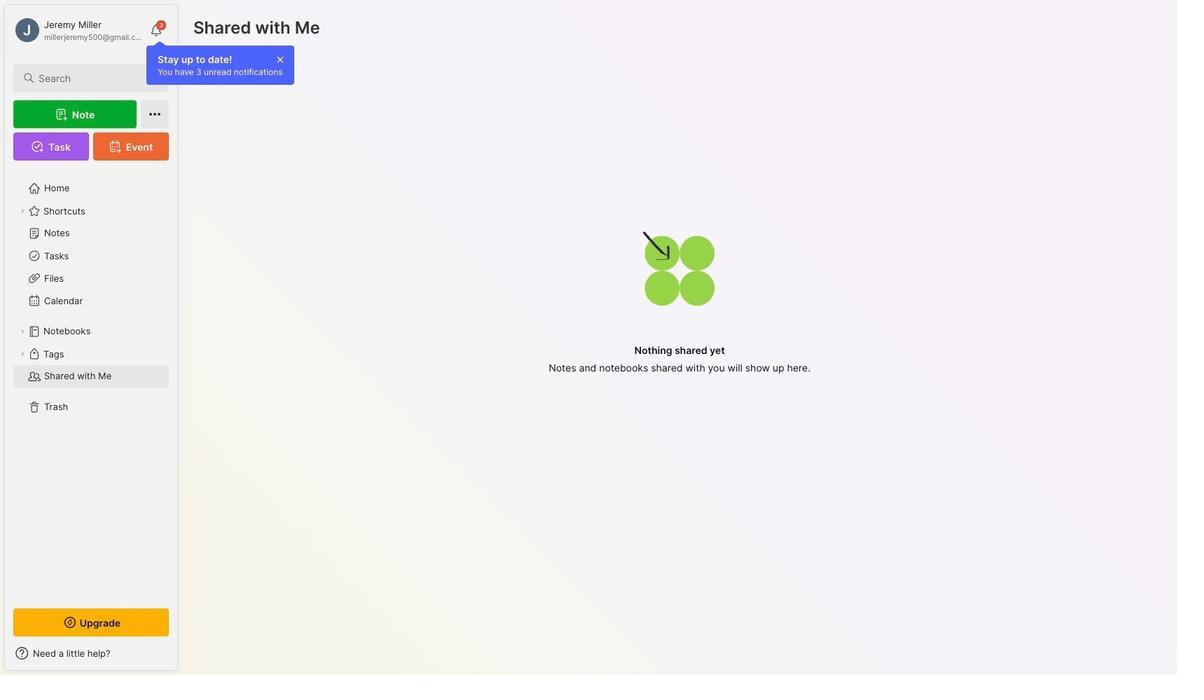 Task type: describe. For each thing, give the bounding box(es) containing it.
expand notebooks image
[[18, 327, 27, 336]]

expand tags image
[[18, 350, 27, 358]]

Search text field
[[39, 71, 156, 85]]

none search field inside main element
[[39, 69, 156, 86]]

click to collapse image
[[177, 649, 188, 666]]



Task type: locate. For each thing, give the bounding box(es) containing it.
tree
[[5, 169, 177, 596]]

tooltip
[[147, 41, 294, 85]]

tree inside main element
[[5, 169, 177, 596]]

WHAT'S NEW field
[[5, 642, 177, 665]]

main element
[[0, 0, 182, 675]]

None search field
[[39, 69, 156, 86]]

Account field
[[13, 16, 143, 44]]



Task type: vqa. For each thing, say whether or not it's contained in the screenshot.
Click to collapse Icon
yes



